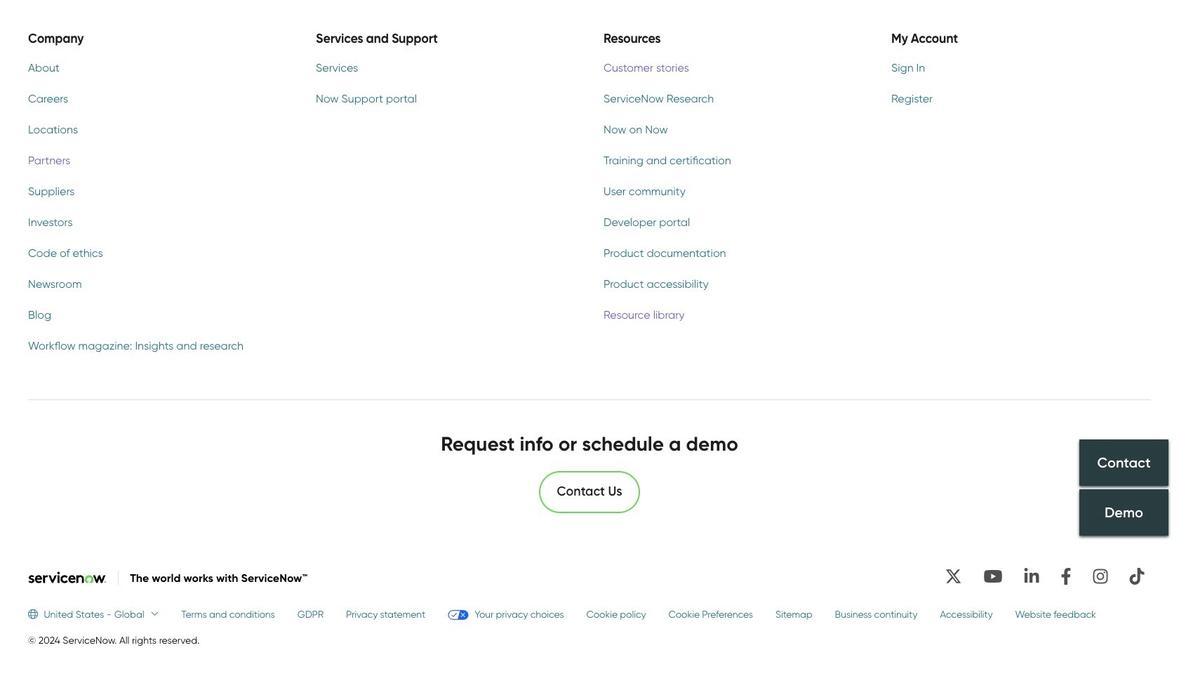 Task type: vqa. For each thing, say whether or not it's contained in the screenshot.
the bottom for
no



Task type: locate. For each thing, give the bounding box(es) containing it.
globe image
[[28, 609, 44, 619]]

facebook image
[[1055, 562, 1079, 590]]

tiktok image
[[1124, 562, 1152, 590]]

instagram image
[[1087, 562, 1115, 590]]

angle down image
[[144, 609, 159, 619]]

twitter image
[[939, 562, 969, 590]]

youtube image
[[977, 562, 1010, 590]]

linkedin image
[[1018, 562, 1046, 590]]

servicenow image
[[28, 571, 107, 583]]



